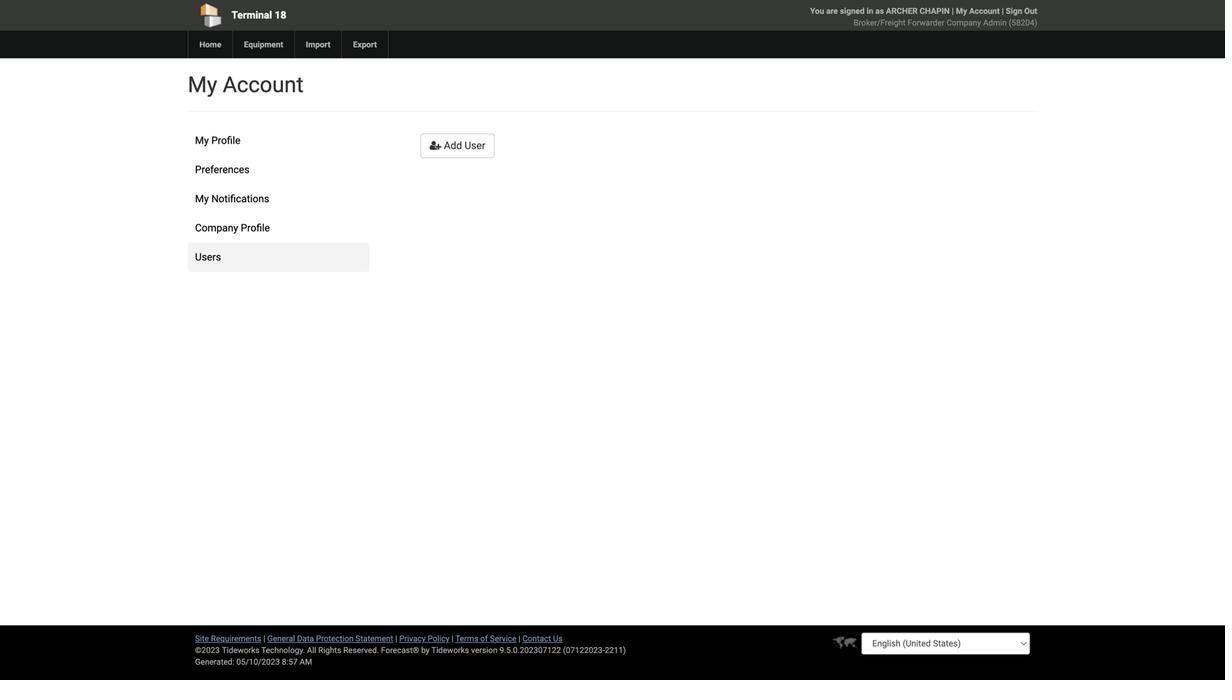 Task type: vqa. For each thing, say whether or not it's contained in the screenshot.
the Export link
yes



Task type: describe. For each thing, give the bounding box(es) containing it.
statement
[[356, 634, 393, 644]]

contact
[[523, 634, 551, 644]]

profile for company profile
[[241, 222, 270, 234]]

archer
[[886, 6, 918, 16]]

| left sign
[[1002, 6, 1004, 16]]

equipment link
[[232, 31, 294, 58]]

technology.
[[261, 646, 305, 655]]

version
[[471, 646, 498, 655]]

am
[[300, 657, 312, 667]]

import
[[306, 40, 330, 49]]

by
[[421, 646, 430, 655]]

contact us link
[[523, 634, 563, 644]]

0 horizontal spatial company
[[195, 222, 238, 234]]

home
[[199, 40, 221, 49]]

user plus image
[[430, 140, 441, 151]]

in
[[867, 6, 874, 16]]

notifications
[[211, 193, 269, 205]]

terminal 18
[[232, 9, 286, 21]]

sign
[[1006, 6, 1022, 16]]

add
[[444, 140, 462, 152]]

my for my profile
[[195, 135, 209, 147]]

| up the forecast® in the left of the page
[[395, 634, 397, 644]]

add user
[[441, 140, 485, 152]]

chapin
[[920, 6, 950, 16]]

as
[[876, 6, 884, 16]]

users
[[195, 251, 221, 263]]

(58204)
[[1009, 18, 1037, 27]]

of
[[480, 634, 488, 644]]

| right chapin
[[952, 6, 954, 16]]

preferences
[[195, 164, 250, 176]]

us
[[553, 634, 563, 644]]

generated:
[[195, 657, 234, 667]]

data
[[297, 634, 314, 644]]

admin
[[983, 18, 1007, 27]]

home link
[[188, 31, 232, 58]]

my for my account
[[188, 72, 217, 98]]

all
[[307, 646, 316, 655]]

profile for my profile
[[211, 135, 241, 147]]

are
[[826, 6, 838, 16]]

site
[[195, 634, 209, 644]]

8:57
[[282, 657, 298, 667]]



Task type: locate. For each thing, give the bounding box(es) containing it.
rights
[[318, 646, 341, 655]]

my inside you are signed in as archer chapin | my account | sign out broker/freight forwarder company admin (58204)
[[956, 6, 967, 16]]

0 horizontal spatial account
[[223, 72, 304, 98]]

user
[[465, 140, 485, 152]]

my down home link
[[188, 72, 217, 98]]

my
[[956, 6, 967, 16], [188, 72, 217, 98], [195, 135, 209, 147], [195, 193, 209, 205]]

0 vertical spatial account
[[969, 6, 1000, 16]]

9.5.0.202307122
[[500, 646, 561, 655]]

1 horizontal spatial company
[[947, 18, 981, 27]]

broker/freight
[[854, 18, 906, 27]]

terms
[[455, 634, 478, 644]]

1 horizontal spatial profile
[[241, 222, 270, 234]]

add user button
[[420, 133, 495, 158]]

profile
[[211, 135, 241, 147], [241, 222, 270, 234]]

1 vertical spatial company
[[195, 222, 238, 234]]

| up tideworks
[[452, 634, 454, 644]]

profile up 'preferences' on the left top of page
[[211, 135, 241, 147]]

forwarder
[[908, 18, 945, 27]]

18
[[275, 9, 286, 21]]

service
[[490, 634, 517, 644]]

privacy policy link
[[399, 634, 450, 644]]

account
[[969, 6, 1000, 16], [223, 72, 304, 98]]

equipment
[[244, 40, 283, 49]]

company profile
[[195, 222, 270, 234]]

profile down notifications
[[241, 222, 270, 234]]

my down 'preferences' on the left top of page
[[195, 193, 209, 205]]

export link
[[341, 31, 388, 58]]

terminal 18 link
[[188, 0, 529, 31]]

account down equipment link
[[223, 72, 304, 98]]

0 horizontal spatial profile
[[211, 135, 241, 147]]

sign out link
[[1006, 6, 1037, 16]]

reserved.
[[343, 646, 379, 655]]

requirements
[[211, 634, 261, 644]]

company
[[947, 18, 981, 27], [195, 222, 238, 234]]

account inside you are signed in as archer chapin | my account | sign out broker/freight forwarder company admin (58204)
[[969, 6, 1000, 16]]

terms of service link
[[455, 634, 517, 644]]

2211)
[[605, 646, 626, 655]]

1 horizontal spatial account
[[969, 6, 1000, 16]]

my profile
[[195, 135, 241, 147]]

0 vertical spatial company
[[947, 18, 981, 27]]

0 vertical spatial profile
[[211, 135, 241, 147]]

| up 9.5.0.202307122
[[519, 634, 521, 644]]

my account link
[[956, 6, 1000, 16]]

import link
[[294, 31, 341, 58]]

export
[[353, 40, 377, 49]]

protection
[[316, 634, 354, 644]]

out
[[1024, 6, 1037, 16]]

general data protection statement link
[[267, 634, 393, 644]]

1 vertical spatial profile
[[241, 222, 270, 234]]

| left the general
[[263, 634, 265, 644]]

privacy
[[399, 634, 426, 644]]

my right chapin
[[956, 6, 967, 16]]

general
[[267, 634, 295, 644]]

|
[[952, 6, 954, 16], [1002, 6, 1004, 16], [263, 634, 265, 644], [395, 634, 397, 644], [452, 634, 454, 644], [519, 634, 521, 644]]

(07122023-
[[563, 646, 605, 655]]

tideworks
[[431, 646, 469, 655]]

signed
[[840, 6, 865, 16]]

my for my notifications
[[195, 193, 209, 205]]

1 vertical spatial account
[[223, 72, 304, 98]]

company up users
[[195, 222, 238, 234]]

©2023 tideworks
[[195, 646, 260, 655]]

forecast®
[[381, 646, 419, 655]]

policy
[[428, 634, 450, 644]]

05/10/2023
[[236, 657, 280, 667]]

my notifications
[[195, 193, 269, 205]]

site requirements link
[[195, 634, 261, 644]]

company down my account link
[[947, 18, 981, 27]]

terminal
[[232, 9, 272, 21]]

you are signed in as archer chapin | my account | sign out broker/freight forwarder company admin (58204)
[[810, 6, 1037, 27]]

you
[[810, 6, 824, 16]]

account up 'admin'
[[969, 6, 1000, 16]]

my account
[[188, 72, 304, 98]]

site requirements | general data protection statement | privacy policy | terms of service | contact us ©2023 tideworks technology. all rights reserved. forecast® by tideworks version 9.5.0.202307122 (07122023-2211) generated: 05/10/2023 8:57 am
[[195, 634, 626, 667]]

my up 'preferences' on the left top of page
[[195, 135, 209, 147]]

company inside you are signed in as archer chapin | my account | sign out broker/freight forwarder company admin (58204)
[[947, 18, 981, 27]]



